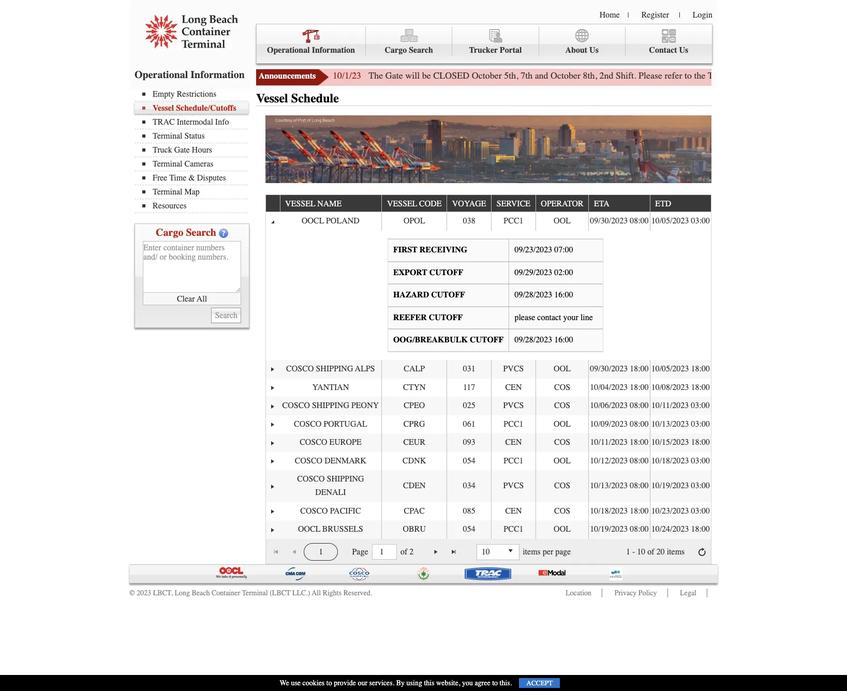 Task type: locate. For each thing, give the bounding box(es) containing it.
obru cell
[[382, 521, 447, 540]]

row up 061
[[266, 397, 712, 416]]

tree grid containing vessel name
[[266, 195, 712, 540]]

09/28/2023 16:00
[[515, 291, 574, 300], [515, 336, 574, 345]]

cutoff down receiving
[[430, 268, 464, 277]]

None submit
[[212, 308, 241, 324]]

0 horizontal spatial |
[[628, 11, 630, 20]]

5 08:00 from the top
[[630, 482, 649, 491]]

1 horizontal spatial of
[[648, 548, 655, 557]]

© 2023 lbct, long beach container terminal (lbct llc.) all rights reserved.
[[129, 589, 373, 598]]

gate inside 'empty restrictions vessel schedule/cutoffs trac intermodal info terminal status truck gate hours terminal cameras free time & disputes terminal map resources'
[[174, 146, 190, 155]]

0 vertical spatial operational information
[[267, 46, 355, 55]]

row containing cosco denmark
[[266, 453, 712, 471]]

1 09/30/2023 from the top
[[591, 217, 628, 226]]

shipping inside cell
[[312, 401, 350, 411]]

hazard cutoff
[[394, 291, 465, 300]]

10 row from the top
[[266, 503, 712, 521]]

row containing oocl brussels
[[266, 521, 712, 540]]

2 cen from the top
[[506, 438, 522, 448]]

oog/breakbulk
[[394, 336, 468, 345]]

1 horizontal spatial information
[[312, 46, 355, 55]]

1 horizontal spatial october
[[551, 70, 581, 81]]

0 vertical spatial oocl
[[302, 217, 324, 226]]

1 us from the left
[[590, 46, 599, 55]]

cen cell right 117
[[492, 379, 536, 397]]

cos for 10/04/2023 18:00 10/08/2023 18:00
[[555, 383, 571, 392]]

0 horizontal spatial all
[[197, 294, 207, 304]]

10/19/2023
[[652, 482, 690, 491], [591, 525, 628, 535]]

0 vertical spatial information
[[312, 46, 355, 55]]

cden
[[403, 482, 426, 491]]

1 ool from the top
[[554, 217, 571, 226]]

1 vertical spatial 10/18/2023
[[591, 507, 628, 516]]

0 horizontal spatial 10/13/2023
[[591, 482, 628, 491]]

1 october from the left
[[472, 70, 502, 81]]

4 cos cell from the top
[[536, 471, 589, 503]]

1 ool cell from the top
[[536, 213, 589, 231]]

cosco down denali
[[301, 507, 328, 516]]

cen right 085
[[506, 507, 522, 516]]

0 vertical spatial 10/11/2023
[[652, 401, 690, 411]]

eta
[[595, 199, 610, 209]]

1 10/05/2023 from the top
[[652, 217, 690, 226]]

4 pcc1 from the top
[[504, 525, 524, 535]]

11 row from the top
[[266, 521, 712, 540]]

1 vertical spatial menu bar
[[135, 89, 254, 213]]

054 down 085 cell
[[463, 525, 476, 535]]

1 down the oocl brussels cell
[[319, 548, 323, 557]]

schedule
[[291, 91, 339, 106]]

18:00 up 10/06/2023 08:00 10/11/2023 03:00
[[630, 383, 649, 392]]

pvcs cell right 031
[[492, 360, 536, 379]]

items right 20
[[667, 548, 685, 557]]

1 vertical spatial 09/28/2023
[[515, 336, 553, 345]]

5 03:00 from the top
[[692, 482, 711, 491]]

vessel inside 'empty restrictions vessel schedule/cutoffs trac intermodal info terminal status truck gate hours terminal cameras free time & disputes terminal map resources'
[[153, 104, 174, 113]]

10/11/2023 03:00 cell
[[650, 397, 712, 416]]

shipping down yantian cell
[[312, 401, 350, 411]]

2 vertical spatial cen cell
[[492, 503, 536, 521]]

2 vertical spatial shipping
[[327, 475, 364, 485]]

1 for 1 - 10 of 20 items
[[627, 548, 631, 557]]

2 03:00 from the top
[[692, 401, 710, 411]]

free
[[153, 174, 168, 183]]

operational up announcements
[[267, 46, 310, 55]]

empty restrictions link
[[142, 90, 249, 99]]

pcc1 cell for 09/30/2023 08:00 10/05/2023 03:00
[[492, 213, 536, 231]]

10/11/2023
[[652, 401, 690, 411], [591, 438, 628, 448]]

10/18/2023 18:00 cell
[[589, 503, 650, 521]]

08:00 for 10/09/2023 08:00
[[630, 420, 649, 429]]

export
[[394, 268, 428, 277]]

row containing cosco europe
[[266, 434, 712, 453]]

8 row from the top
[[266, 453, 712, 471]]

1 vertical spatial hours
[[192, 146, 212, 155]]

3 cos from the top
[[555, 438, 571, 448]]

cutoff up 031
[[470, 336, 504, 345]]

vessel down announcements
[[256, 91, 288, 106]]

7 row from the top
[[266, 434, 712, 453]]

beach
[[192, 589, 210, 598]]

oocl for oocl brussels
[[298, 525, 321, 535]]

operational information
[[267, 46, 355, 55], [135, 69, 245, 81]]

operational up empty
[[135, 69, 188, 81]]

0 vertical spatial 09/28/2023 16:00
[[515, 291, 574, 300]]

09/30/2023 for 09/30/2023 18:00 10/05/2023 18:00
[[591, 365, 628, 374]]

accept button
[[520, 679, 561, 689]]

061
[[463, 420, 476, 429]]

cosco down cosco shipping peony cell
[[294, 420, 322, 429]]

3 08:00 from the top
[[630, 420, 649, 429]]

08:00 for 10/12/2023 08:00
[[630, 457, 649, 466]]

gate right the at the top left
[[386, 70, 403, 81]]

information up 10/1/23
[[312, 46, 355, 55]]

1 cen from the top
[[506, 383, 522, 392]]

2 054 from the top
[[463, 525, 476, 535]]

03:00 for 10/12/2023 08:00 10/18/2023 03:00
[[692, 457, 711, 466]]

cosco inside cosco europe cell
[[300, 438, 328, 448]]

1 vertical spatial 10/05/2023
[[652, 365, 690, 374]]

1 horizontal spatial |
[[680, 11, 681, 20]]

054 cell down 085
[[447, 521, 492, 540]]

0 vertical spatial shipping
[[316, 365, 353, 374]]

october right and
[[551, 70, 581, 81]]

cos for 10/06/2023 08:00 10/11/2023 03:00
[[555, 401, 571, 411]]

1 vertical spatial 09/28/2023 16:00
[[515, 336, 574, 345]]

cutoff up oog/breakbulk cutoff at top
[[429, 313, 463, 323]]

1 | from the left
[[628, 11, 630, 20]]

0 vertical spatial 10/05/2023
[[652, 217, 690, 226]]

3 cen from the top
[[506, 507, 522, 516]]

cpac cell
[[382, 503, 447, 521]]

2 ool cell from the top
[[536, 360, 589, 379]]

10/11/2023 up '10/12/2023'
[[591, 438, 628, 448]]

1 horizontal spatial cargo
[[385, 46, 407, 55]]

about
[[566, 46, 588, 55]]

cen cell right 085
[[492, 503, 536, 521]]

cosco shipping alps cell
[[280, 360, 382, 379]]

054 cell
[[447, 453, 492, 471], [447, 521, 492, 540]]

03:00
[[692, 217, 711, 226], [692, 401, 710, 411], [692, 420, 711, 429], [692, 457, 711, 466], [692, 482, 711, 491], [692, 507, 711, 516]]

03:00 for 10/09/2023 08:00 10/13/2023 03:00
[[692, 420, 711, 429]]

1 horizontal spatial truck
[[708, 70, 730, 81]]

16:00 down 02:00
[[555, 291, 574, 300]]

go to the last page image
[[450, 549, 458, 557]]

2 08:00 from the top
[[630, 401, 649, 411]]

3 cos cell from the top
[[536, 434, 589, 453]]

row containing cosco shipping peony
[[266, 397, 712, 416]]

pvcs for 025
[[504, 401, 524, 411]]

intermodal
[[177, 118, 213, 127]]

october left "5th,"
[[472, 70, 502, 81]]

10 right go to the last page image
[[482, 548, 490, 557]]

1 horizontal spatial 10/13/2023
[[652, 420, 690, 429]]

0 horizontal spatial truck
[[153, 146, 172, 155]]

1 vertical spatial 054
[[463, 525, 476, 535]]

2 09/28/2023 16:00 from the top
[[515, 336, 574, 345]]

home
[[600, 10, 620, 20]]

cosco denmark
[[295, 457, 367, 466]]

6 08:00 from the top
[[630, 525, 649, 535]]

0 horizontal spatial cargo
[[156, 227, 184, 239]]

10/24/2023
[[652, 525, 690, 535]]

opol cell
[[382, 213, 447, 231]]

shipping up yantian
[[316, 365, 353, 374]]

pvcs cell right 025 on the bottom
[[492, 397, 536, 416]]

shipping
[[316, 365, 353, 374], [312, 401, 350, 411], [327, 475, 364, 485]]

of left 20
[[648, 548, 655, 557]]

cos cell for 10/13/2023 08:00
[[536, 471, 589, 503]]

02:00
[[555, 268, 574, 277]]

0 vertical spatial pvcs cell
[[492, 360, 536, 379]]

pvcs cell right 034
[[492, 471, 536, 503]]

2 cos from the top
[[555, 401, 571, 411]]

3 pcc1 from the top
[[504, 457, 524, 466]]

034 cell
[[447, 471, 492, 503]]

vessel for vessel name
[[285, 199, 316, 209]]

1 cen cell from the top
[[492, 379, 536, 397]]

cosco down yantian cell
[[283, 401, 310, 411]]

all right llc.) at left
[[312, 589, 321, 598]]

6 03:00 from the top
[[692, 507, 711, 516]]

cosco denmark cell
[[280, 453, 382, 471]]

10/13/2023 08:00 cell
[[589, 471, 650, 503]]

information up restrictions
[[191, 69, 245, 81]]

cargo down resources
[[156, 227, 184, 239]]

vessel up opol at the top
[[387, 199, 418, 209]]

1 horizontal spatial gate
[[386, 70, 403, 81]]

0 vertical spatial hours
[[753, 70, 775, 81]]

0 horizontal spatial menu bar
[[135, 89, 254, 213]]

061 cell
[[447, 416, 492, 434]]

4 08:00 from the top
[[630, 457, 649, 466]]

cpeo
[[404, 401, 425, 411]]

0 horizontal spatial to
[[327, 680, 332, 688]]

4 03:00 from the top
[[692, 457, 711, 466]]

row containing yantian
[[266, 379, 712, 397]]

3 03:00 from the top
[[692, 420, 711, 429]]

items per page
[[523, 548, 572, 557]]

cos cell for 10/04/2023 18:00
[[536, 379, 589, 397]]

vessel left name
[[285, 199, 316, 209]]

truck down trac
[[153, 146, 172, 155]]

0 horizontal spatial 1
[[319, 548, 323, 557]]

09/30/2023 18:00 cell
[[589, 360, 650, 379]]

etd
[[656, 199, 672, 209]]

cosco shipping denali cell
[[280, 471, 382, 503]]

16:00 down your
[[555, 336, 574, 345]]

cosco shipping denali
[[297, 475, 364, 498]]

1 horizontal spatial items
[[667, 548, 685, 557]]

0 vertical spatial truck
[[708, 70, 730, 81]]

location link
[[566, 589, 592, 598]]

4 ool cell from the top
[[536, 453, 589, 471]]

oocl down vessel name
[[302, 217, 324, 226]]

1 1 from the left
[[319, 548, 323, 557]]

10/11/2023 18:00 10/15/2023 18:00
[[591, 438, 711, 448]]

20
[[657, 548, 665, 557]]

search down resources link
[[186, 227, 216, 239]]

shipping inside 'cell'
[[316, 365, 353, 374]]

cos cell
[[536, 379, 589, 397], [536, 397, 589, 416], [536, 434, 589, 453], [536, 471, 589, 503], [536, 503, 589, 521]]

025
[[463, 401, 476, 411]]

5 ool from the top
[[554, 525, 571, 535]]

2 pcc1 from the top
[[504, 420, 524, 429]]

us right contact
[[680, 46, 689, 55]]

5 cos from the top
[[555, 507, 571, 516]]

0 vertical spatial cargo search
[[385, 46, 434, 55]]

row containing cosco portugal
[[266, 416, 712, 434]]

1
[[319, 548, 323, 557], [627, 548, 631, 557]]

08:00 for 10/19/2023 08:00
[[630, 525, 649, 535]]

row up 025 on the bottom
[[266, 379, 712, 397]]

cdnk
[[403, 457, 426, 466]]

cden cell
[[382, 471, 447, 503]]

054 cell down '093'
[[447, 453, 492, 471]]

2 cen cell from the top
[[492, 434, 536, 453]]

054
[[463, 457, 476, 466], [463, 525, 476, 535]]

of left '2'
[[401, 548, 408, 557]]

10/05/2023 for 10/05/2023 18:00
[[652, 365, 690, 374]]

1 row from the top
[[266, 195, 712, 213]]

cosco pacific
[[301, 507, 361, 516]]

10/15/2023 18:00 cell
[[650, 434, 712, 453]]

03:00 for 10/06/2023 08:00 10/11/2023 03:00
[[692, 401, 710, 411]]

0 vertical spatial pvcs
[[504, 365, 524, 374]]

pvcs for 034
[[504, 482, 524, 491]]

ool cell for 09/30/2023 08:00
[[536, 213, 589, 231]]

0 vertical spatial 16:00
[[555, 291, 574, 300]]

items left per
[[523, 548, 541, 557]]

pcc1
[[504, 217, 524, 226], [504, 420, 524, 429], [504, 457, 524, 466], [504, 525, 524, 535]]

announcements
[[259, 71, 316, 81]]

10/23/2023 03:00 cell
[[650, 503, 712, 521]]

1 vertical spatial shipping
[[312, 401, 350, 411]]

1 items from the left
[[523, 548, 541, 557]]

pcc1 cell
[[492, 213, 536, 231], [492, 416, 536, 434], [492, 453, 536, 471], [492, 521, 536, 540]]

cos for 10/13/2023 08:00 10/19/2023 03:00
[[555, 482, 571, 491]]

2 pvcs cell from the top
[[492, 397, 536, 416]]

1 cos from the top
[[555, 383, 571, 392]]

cen cell right '093'
[[492, 434, 536, 453]]

1 horizontal spatial menu bar
[[256, 24, 713, 64]]

cos cell for 10/18/2023 18:00
[[536, 503, 589, 521]]

refer
[[665, 70, 683, 81]]

shipping down denmark
[[327, 475, 364, 485]]

using
[[407, 680, 423, 688]]

cargo search up will
[[385, 46, 434, 55]]

privacy policy link
[[615, 589, 658, 598]]

oocl brussels cell
[[280, 521, 382, 540]]

ool for 10/12/2023 08:00 10/18/2023 03:00
[[554, 457, 571, 466]]

search inside 'menu bar'
[[409, 46, 434, 55]]

lbct,
[[153, 589, 173, 598]]

truck right the
[[708, 70, 730, 81]]

2 vessel from the left
[[387, 199, 418, 209]]

1 pcc1 cell from the top
[[492, 213, 536, 231]]

4 pcc1 cell from the top
[[492, 521, 536, 540]]

page left for
[[796, 70, 813, 81]]

1 054 from the top
[[463, 457, 476, 466]]

cosco for cosco denmark
[[295, 457, 323, 466]]

cutoff down export cutoff
[[432, 291, 465, 300]]

operational information inside 'menu bar'
[[267, 46, 355, 55]]

10/18/2023 03:00 cell
[[650, 453, 712, 471]]

2 row from the top
[[266, 213, 712, 231]]

row containing cosco shipping denali
[[266, 471, 712, 503]]

1 vertical spatial 16:00
[[555, 336, 574, 345]]

0 horizontal spatial vessel
[[153, 104, 174, 113]]

1 horizontal spatial 1
[[627, 548, 631, 557]]

cosco shipping peony
[[283, 401, 379, 411]]

cosco up denali
[[297, 475, 325, 485]]

calp cell
[[382, 360, 447, 379]]

1 vertical spatial operational
[[135, 69, 188, 81]]

2 vertical spatial pvcs
[[504, 482, 524, 491]]

clear all
[[177, 294, 207, 304]]

contact us
[[650, 46, 689, 55]]

operator
[[541, 199, 584, 209]]

1 054 cell from the top
[[447, 453, 492, 471]]

row down '093'
[[266, 453, 712, 471]]

cosco up yantian
[[286, 365, 314, 374]]

cosco shipping peony cell
[[280, 397, 382, 416]]

ool for 10/09/2023 08:00 10/13/2023 03:00
[[554, 420, 571, 429]]

7th
[[521, 70, 533, 81]]

0 horizontal spatial 10/19/2023
[[591, 525, 628, 535]]

cosco europe cell
[[280, 434, 382, 453]]

please
[[639, 70, 663, 81]]

10/13/2023 03:00 cell
[[650, 416, 712, 434]]

cen cell
[[492, 379, 536, 397], [492, 434, 536, 453], [492, 503, 536, 521]]

03:00 for 10/13/2023 08:00 10/19/2023 03:00
[[692, 482, 711, 491]]

row up 085
[[266, 471, 712, 503]]

054 cell for cdnk
[[447, 453, 492, 471]]

gate down status
[[174, 146, 190, 155]]

10/08/2023 18:00 cell
[[650, 379, 712, 397]]

1 08:00 from the top
[[630, 217, 649, 226]]

pcc1 cell for 10/09/2023 08:00 10/13/2023 03:00
[[492, 416, 536, 434]]

09/28/2023 16:00 down 09/29/2023 02:00
[[515, 291, 574, 300]]

row
[[266, 195, 712, 213], [266, 213, 712, 231], [266, 360, 712, 379], [266, 379, 712, 397], [266, 397, 712, 416], [266, 416, 712, 434], [266, 434, 712, 453], [266, 453, 712, 471], [266, 471, 712, 503], [266, 503, 712, 521], [266, 521, 712, 540]]

5 cos cell from the top
[[536, 503, 589, 521]]

2 us from the left
[[680, 46, 689, 55]]

2 16:00 from the top
[[555, 336, 574, 345]]

09/30/2023 down eta link
[[591, 217, 628, 226]]

cosco inside cosco shipping peony cell
[[283, 401, 310, 411]]

2 vertical spatial pvcs cell
[[492, 471, 536, 503]]

ool cell for 10/12/2023 08:00
[[536, 453, 589, 471]]

2 cos cell from the top
[[536, 397, 589, 416]]

2 ool from the top
[[554, 365, 571, 374]]

ool cell
[[536, 213, 589, 231], [536, 360, 589, 379], [536, 416, 589, 434], [536, 453, 589, 471], [536, 521, 589, 540]]

hours left web
[[753, 70, 775, 81]]

1 vertical spatial 10/19/2023
[[591, 525, 628, 535]]

code
[[420, 199, 442, 209]]

empty restrictions vessel schedule/cutoffs trac intermodal info terminal status truck gate hours terminal cameras free time & disputes terminal map resources
[[153, 90, 237, 211]]

cosco inside cosco shipping denali
[[297, 475, 325, 485]]

cargo search
[[385, 46, 434, 55], [156, 227, 216, 239]]

10/05/2023 up the 10/08/2023
[[652, 365, 690, 374]]

opol
[[404, 217, 426, 226]]

08:00 for 10/06/2023 08:00
[[630, 401, 649, 411]]

2 09/28/2023 from the top
[[515, 336, 553, 345]]

0 horizontal spatial items
[[523, 548, 541, 557]]

cargo inside 'menu bar'
[[385, 46, 407, 55]]

0 horizontal spatial hours
[[192, 146, 212, 155]]

us right about
[[590, 46, 599, 55]]

4 ool from the top
[[554, 457, 571, 466]]

1 cos cell from the top
[[536, 379, 589, 397]]

menu bar
[[256, 24, 713, 64], [135, 89, 254, 213]]

9 row from the top
[[266, 471, 712, 503]]

034
[[463, 482, 476, 491]]

0 horizontal spatial vessel
[[285, 199, 316, 209]]

0 horizontal spatial operational
[[135, 69, 188, 81]]

menu bar containing operational information
[[256, 24, 713, 64]]

0 horizontal spatial search
[[186, 227, 216, 239]]

cosco inside cosco pacific cell
[[301, 507, 328, 516]]

2 october from the left
[[551, 70, 581, 81]]

this
[[424, 680, 435, 688]]

16:00
[[555, 291, 574, 300], [555, 336, 574, 345]]

october
[[472, 70, 502, 81], [551, 70, 581, 81]]

10/19/2023 03:00 cell
[[650, 471, 712, 503]]

1 vertical spatial cen
[[506, 438, 522, 448]]

10/18/2023 down 10/15/2023
[[652, 457, 690, 466]]

085
[[463, 507, 476, 516]]

vessel down empty
[[153, 104, 174, 113]]

0 horizontal spatial cargo search
[[156, 227, 216, 239]]

cpeo cell
[[382, 397, 447, 416]]

cargo
[[385, 46, 407, 55], [156, 227, 184, 239]]

vessel code link
[[387, 195, 447, 212]]

10/06/2023 08:00 10/11/2023 03:00
[[591, 401, 710, 411]]

terminal up free
[[153, 160, 183, 169]]

18:00 down 10/13/2023 03:00 cell
[[692, 438, 711, 448]]

0 horizontal spatial us
[[590, 46, 599, 55]]

row down 085
[[266, 521, 712, 540]]

0 horizontal spatial 10
[[482, 548, 490, 557]]

09/30/2023 for 09/30/2023 08:00 10/05/2023 03:00
[[591, 217, 628, 226]]

4 cos from the top
[[555, 482, 571, 491]]

cosco down cosco portugal cell
[[300, 438, 328, 448]]

cosco portugal
[[294, 420, 368, 429]]

1 left '-' in the right bottom of the page
[[627, 548, 631, 557]]

terminal down trac
[[153, 132, 183, 141]]

pvcs cell
[[492, 360, 536, 379], [492, 397, 536, 416], [492, 471, 536, 503]]

1 vertical spatial 09/30/2023
[[591, 365, 628, 374]]

0 vertical spatial page
[[796, 70, 813, 81]]

search up be
[[409, 46, 434, 55]]

vessel
[[285, 199, 316, 209], [387, 199, 418, 209]]

trac
[[153, 118, 175, 127]]

1 horizontal spatial operational
[[267, 46, 310, 55]]

2 pcc1 cell from the top
[[492, 416, 536, 434]]

to left provide
[[327, 680, 332, 688]]

0 vertical spatial 10/13/2023
[[652, 420, 690, 429]]

row up '093'
[[266, 416, 712, 434]]

054 down 093 cell
[[463, 457, 476, 466]]

pvcs right 034
[[504, 482, 524, 491]]

0 horizontal spatial october
[[472, 70, 502, 81]]

please contact your line
[[515, 313, 593, 323]]

cen right '093'
[[506, 438, 522, 448]]

03:00 for 09/30/2023 08:00 10/05/2023 03:00
[[692, 217, 711, 226]]

0 horizontal spatial gate
[[174, 146, 190, 155]]

pvcs right 025 on the bottom
[[504, 401, 524, 411]]

denali
[[315, 488, 346, 498]]

cosco inside cosco denmark cell
[[295, 457, 323, 466]]

1 horizontal spatial cargo search
[[385, 46, 434, 55]]

home link
[[600, 10, 620, 20]]

2 1 from the left
[[627, 548, 631, 557]]

1 09/28/2023 from the top
[[515, 291, 553, 300]]

038 cell
[[447, 213, 492, 231]]

Enter container numbers and/ or booking numbers.  text field
[[143, 241, 241, 293]]

information
[[312, 46, 355, 55], [191, 69, 245, 81]]

08:00 for 10/13/2023 08:00
[[630, 482, 649, 491]]

2 of from the left
[[648, 548, 655, 557]]

oocl poland cell
[[280, 213, 382, 231]]

10/13/2023 up 10/15/2023
[[652, 420, 690, 429]]

1 pvcs from the top
[[504, 365, 524, 374]]

row down 034
[[266, 503, 712, 521]]

go to the next page image
[[432, 549, 441, 557]]

furthe
[[829, 70, 848, 81]]

cosco shipping alps
[[286, 365, 375, 374]]

1 vertical spatial pvcs
[[504, 401, 524, 411]]

085 cell
[[447, 503, 492, 521]]

10/11/2023 down the 10/08/2023
[[652, 401, 690, 411]]

1 vessel from the left
[[285, 199, 316, 209]]

oocl down cosco pacific cell
[[298, 525, 321, 535]]

long
[[175, 589, 190, 598]]

cutoff
[[430, 268, 464, 277], [432, 291, 465, 300], [429, 313, 463, 323], [470, 336, 504, 345]]

terminal left the (lbct
[[242, 589, 268, 598]]

cosco inside cosco portugal cell
[[294, 420, 322, 429]]

| left login
[[680, 11, 681, 20]]

0 vertical spatial cen
[[506, 383, 522, 392]]

10/12/2023 08:00 10/18/2023 03:00
[[591, 457, 711, 466]]

6 row from the top
[[266, 416, 712, 434]]

cosco portugal cell
[[280, 416, 382, 434]]

1 horizontal spatial search
[[409, 46, 434, 55]]

truck inside 'empty restrictions vessel schedule/cutoffs trac intermodal info terminal status truck gate hours terminal cameras free time & disputes terminal map resources'
[[153, 146, 172, 155]]

3 pcc1 cell from the top
[[492, 453, 536, 471]]

shipping inside cosco shipping denali
[[327, 475, 364, 485]]

2 10/05/2023 from the top
[[652, 365, 690, 374]]

the
[[369, 70, 383, 81]]

us for about us
[[590, 46, 599, 55]]

terminal
[[153, 132, 183, 141], [153, 160, 183, 169], [153, 187, 183, 197], [242, 589, 268, 598]]

1 vertical spatial pvcs cell
[[492, 397, 536, 416]]

| right home
[[628, 11, 630, 20]]

3 pvcs cell from the top
[[492, 471, 536, 503]]

1 horizontal spatial vessel
[[387, 199, 418, 209]]

cosco inside 'cosco shipping alps' 'cell'
[[286, 365, 314, 374]]

4 row from the top
[[266, 379, 712, 397]]

1 pcc1 from the top
[[504, 217, 524, 226]]

tree grid
[[266, 195, 712, 540]]

ool for 09/30/2023 08:00 10/05/2023 03:00
[[554, 217, 571, 226]]

10/18/2023 up "10/19/2023 08:00" cell in the bottom right of the page
[[591, 507, 628, 516]]

09/30/2023 up 10/04/2023
[[591, 365, 628, 374]]

gate right the
[[733, 70, 750, 81]]

5 row from the top
[[266, 397, 712, 416]]

0 vertical spatial operational
[[267, 46, 310, 55]]

ool for 10/19/2023 08:00 10/24/2023 18:00
[[554, 525, 571, 535]]

page
[[796, 70, 813, 81], [556, 548, 572, 557]]

2 09/30/2023 from the top
[[591, 365, 628, 374]]

16:00 for hazard cutoff
[[555, 291, 574, 300]]

0 vertical spatial 09/30/2023
[[591, 217, 628, 226]]

038
[[463, 217, 476, 226]]

0 vertical spatial cen cell
[[492, 379, 536, 397]]

10/13/2023
[[652, 420, 690, 429], [591, 482, 628, 491]]

terminal up resources
[[153, 187, 183, 197]]

093 cell
[[447, 434, 492, 453]]

1 vertical spatial 054 cell
[[447, 521, 492, 540]]

3 cen cell from the top
[[492, 503, 536, 521]]

of 2
[[401, 548, 414, 557]]

vessel name link
[[285, 195, 347, 212]]

1 horizontal spatial to
[[493, 680, 498, 688]]

cutoff for reefer cutoff
[[429, 313, 463, 323]]

us inside the contact us link
[[680, 46, 689, 55]]

0 vertical spatial 054
[[463, 457, 476, 466]]

1 vertical spatial truck
[[153, 146, 172, 155]]

of
[[401, 548, 408, 557], [648, 548, 655, 557]]

0 vertical spatial 054 cell
[[447, 453, 492, 471]]

10/05/2023 down etd link
[[652, 217, 690, 226]]

cosco down cosco europe cell in the bottom of the page
[[295, 457, 323, 466]]

shipping for peony
[[312, 401, 350, 411]]

0 horizontal spatial of
[[401, 548, 408, 557]]

054 cell for obru
[[447, 521, 492, 540]]

2 054 cell from the top
[[447, 521, 492, 540]]

cargo search down resources link
[[156, 227, 216, 239]]

operational information up empty restrictions link
[[135, 69, 245, 81]]

0 vertical spatial 10/19/2023
[[652, 482, 690, 491]]

1 16:00 from the top
[[555, 291, 574, 300]]

1 vertical spatial information
[[191, 69, 245, 81]]

0 vertical spatial menu bar
[[256, 24, 713, 64]]

3 row from the top
[[266, 360, 712, 379]]

pvcs cell for 034
[[492, 471, 536, 503]]

0 vertical spatial all
[[197, 294, 207, 304]]

2 vertical spatial cen
[[506, 507, 522, 516]]

3 ool cell from the top
[[536, 416, 589, 434]]

row down 061
[[266, 434, 712, 453]]

09/30/2023 18:00 10/05/2023 18:00
[[591, 365, 711, 374]]

row up the 038
[[266, 195, 712, 213]]

row down voyage link
[[266, 213, 712, 231]]

1 09/28/2023 16:00 from the top
[[515, 291, 574, 300]]

0 horizontal spatial page
[[556, 548, 572, 557]]

operational information link
[[257, 27, 366, 56]]

1 horizontal spatial operational information
[[267, 46, 355, 55]]

row group
[[266, 213, 712, 540]]

10/13/2023 down '10/12/2023'
[[591, 482, 628, 491]]

3 ool from the top
[[554, 420, 571, 429]]

us inside about us link
[[590, 46, 599, 55]]

cosco for cosco portugal
[[294, 420, 322, 429]]

pcc1 cell for 10/19/2023 08:00 10/24/2023 18:00
[[492, 521, 536, 540]]

1 horizontal spatial 10/18/2023
[[652, 457, 690, 466]]

1 pvcs cell from the top
[[492, 360, 536, 379]]

all inside button
[[197, 294, 207, 304]]

resources link
[[142, 201, 249, 211]]

to left the
[[685, 70, 693, 81]]

10/05/2023
[[652, 217, 690, 226], [652, 365, 690, 374]]

ool for 09/30/2023 18:00 10/05/2023 18:00
[[554, 365, 571, 374]]

2 pvcs from the top
[[504, 401, 524, 411]]

1 03:00 from the top
[[692, 217, 711, 226]]

3 pvcs from the top
[[504, 482, 524, 491]]

5 ool cell from the top
[[536, 521, 589, 540]]



Task type: describe. For each thing, give the bounding box(es) containing it.
2023
[[137, 589, 151, 598]]

oog/breakbulk cutoff
[[394, 336, 504, 345]]

portal
[[500, 46, 522, 55]]

10/05/2023 18:00 cell
[[650, 360, 712, 379]]

about us link
[[539, 27, 626, 56]]

1 for 1
[[319, 548, 323, 557]]

0 horizontal spatial information
[[191, 69, 245, 81]]

18:00 up 10/19/2023 08:00 10/24/2023 18:00
[[630, 507, 649, 516]]

cosco for cosco shipping alps
[[286, 365, 314, 374]]

025 cell
[[447, 397, 492, 416]]

18:00 up "refresh" icon
[[692, 525, 711, 535]]

08:00 for 09/30/2023 08:00
[[630, 217, 649, 226]]

1 vertical spatial all
[[312, 589, 321, 598]]

vessel for vessel code
[[387, 199, 418, 209]]

pvcs for 031
[[504, 365, 524, 374]]

yantian cell
[[280, 379, 382, 397]]

row containing vessel name
[[266, 195, 712, 213]]

1 vertical spatial 10/11/2023
[[591, 438, 628, 448]]

10/24/2023 18:00 cell
[[650, 521, 712, 540]]

cen for 117
[[506, 383, 522, 392]]

10/05/2023 03:00 cell
[[650, 213, 712, 231]]

first receiving
[[394, 245, 468, 255]]

agree
[[475, 680, 491, 688]]

terminal status link
[[142, 132, 249, 141]]

disputes
[[197, 174, 226, 183]]

5th,
[[505, 70, 519, 81]]

shift.
[[616, 70, 637, 81]]

cpac
[[404, 507, 425, 516]]

your
[[564, 313, 579, 323]]

cargo search inside 'menu bar'
[[385, 46, 434, 55]]

-
[[633, 548, 636, 557]]

oocl for oocl poland
[[302, 217, 324, 226]]

cos cell for 10/11/2023 18:00
[[536, 434, 589, 453]]

2nd
[[600, 70, 614, 81]]

1 vertical spatial 10/13/2023
[[591, 482, 628, 491]]

117 cell
[[447, 379, 492, 397]]

pacific
[[330, 507, 361, 516]]

terminal cameras link
[[142, 160, 249, 169]]

cen cell for 117
[[492, 379, 536, 397]]

calp
[[404, 365, 425, 374]]

0 vertical spatial 10/18/2023
[[652, 457, 690, 466]]

pcc1 for 10/19/2023
[[504, 525, 524, 535]]

ool cell for 10/09/2023 08:00
[[536, 416, 589, 434]]

info
[[215, 118, 229, 127]]

europe
[[330, 438, 362, 448]]

2 items from the left
[[667, 548, 685, 557]]

cosco for cosco shipping peony
[[283, 401, 310, 411]]

18:00 up 10/08/2023 18:00 cell
[[692, 365, 711, 374]]

empty
[[153, 90, 175, 99]]

cprg cell
[[382, 416, 447, 434]]

we use cookies to provide our services. by using this website, you agree to this.
[[280, 680, 512, 688]]

cprg
[[404, 420, 426, 429]]

page
[[352, 548, 369, 557]]

03:00 for 10/18/2023 18:00 10/23/2023 03:00
[[692, 507, 711, 516]]

cos for 10/18/2023 18:00 10/23/2023 03:00
[[555, 507, 571, 516]]

row group containing oocl poland
[[266, 213, 712, 540]]

2 horizontal spatial to
[[685, 70, 693, 81]]

cen for 085
[[506, 507, 522, 516]]

10/04/2023
[[591, 383, 628, 392]]

ool cell for 10/19/2023 08:00
[[536, 521, 589, 540]]

10/04/2023 18:00 cell
[[589, 379, 650, 397]]

ctyn cell
[[382, 379, 447, 397]]

pvcs cell for 031
[[492, 360, 536, 379]]

10/09/2023 08:00 cell
[[589, 416, 650, 434]]

location
[[566, 589, 592, 598]]

cutoff for export cutoff
[[430, 268, 464, 277]]

clear all button
[[143, 293, 241, 306]]

09/28/2023 for hazard cutoff
[[515, 291, 553, 300]]

cos for 10/11/2023 18:00 10/15/2023 18:00
[[555, 438, 571, 448]]

provide
[[334, 680, 356, 688]]

cutoff for hazard cutoff
[[432, 291, 465, 300]]

menu bar containing empty restrictions
[[135, 89, 254, 213]]

&
[[189, 174, 195, 183]]

us for contact us
[[680, 46, 689, 55]]

vessel name
[[285, 199, 342, 209]]

2 horizontal spatial gate
[[733, 70, 750, 81]]

(lbct
[[270, 589, 291, 598]]

1 horizontal spatial hours
[[753, 70, 775, 81]]

cdnk cell
[[382, 453, 447, 471]]

row containing oocl poland
[[266, 213, 712, 231]]

10/1/23 the gate will be closed october 5th, 7th and october 8th, 2nd shift. please refer to the truck gate hours web page for furthe
[[333, 70, 848, 81]]

054 for cdnk
[[463, 457, 476, 466]]

09/28/2023 for oog/breakbulk cutoff
[[515, 336, 553, 345]]

031 cell
[[447, 360, 492, 379]]

trucker
[[469, 46, 498, 55]]

09/28/2023 16:00 for oog/breakbulk cutoff
[[515, 336, 574, 345]]

10/06/2023 08:00 cell
[[589, 397, 650, 416]]

2 | from the left
[[680, 11, 681, 20]]

operator link
[[541, 195, 589, 212]]

16:00 for oog/breakbulk cutoff
[[555, 336, 574, 345]]

10/08/2023
[[652, 383, 690, 392]]

18:00 up the 10/04/2023 18:00 10/08/2023 18:00
[[630, 365, 649, 374]]

you
[[462, 680, 473, 688]]

row containing cosco shipping alps
[[266, 360, 712, 379]]

1 field
[[372, 545, 397, 560]]

cameras
[[185, 160, 214, 169]]

cosco for cosco pacific
[[301, 507, 328, 516]]

10/13/2023 08:00 10/19/2023 03:00
[[591, 482, 711, 491]]

cosco for cosco shipping denali
[[297, 475, 325, 485]]

per
[[543, 548, 554, 557]]

policy
[[639, 589, 658, 598]]

10/11/2023 18:00 cell
[[589, 434, 650, 453]]

shipping for denali
[[327, 475, 364, 485]]

10/09/2023
[[591, 420, 628, 429]]

18:00 down 10/05/2023 18:00 cell
[[692, 383, 711, 392]]

operational inside 'menu bar'
[[267, 46, 310, 55]]

©
[[129, 589, 135, 598]]

cen cell for 093
[[492, 434, 536, 453]]

pvcs cell for 025
[[492, 397, 536, 416]]

trucker portal link
[[453, 27, 539, 56]]

1 horizontal spatial vessel
[[256, 91, 288, 106]]

1 horizontal spatial 10/11/2023
[[652, 401, 690, 411]]

117
[[464, 383, 476, 392]]

name
[[318, 199, 342, 209]]

first
[[394, 245, 418, 255]]

09/23/2023
[[515, 245, 553, 255]]

10/05/2023 for 10/05/2023 03:00
[[652, 217, 690, 226]]

pcc1 cell for 10/12/2023 08:00 10/18/2023 03:00
[[492, 453, 536, 471]]

cos cell for 10/06/2023 08:00
[[536, 397, 589, 416]]

1 horizontal spatial 10
[[638, 548, 646, 557]]

export cutoff
[[394, 268, 464, 277]]

1 of from the left
[[401, 548, 408, 557]]

09/28/2023 16:00 for hazard cutoff
[[515, 291, 574, 300]]

10/12/2023 08:00 cell
[[589, 453, 650, 471]]

row containing cosco pacific
[[266, 503, 712, 521]]

10/1/23
[[333, 70, 362, 81]]

054 for obru
[[463, 525, 476, 535]]

truck gate hours link
[[142, 146, 249, 155]]

1 horizontal spatial 10/19/2023
[[652, 482, 690, 491]]

etd link
[[656, 195, 677, 212]]

cutoff for oog/breakbulk cutoff
[[470, 336, 504, 345]]

10/19/2023 08:00 cell
[[589, 521, 650, 540]]

1 - 10 of 20 items
[[627, 548, 685, 557]]

ceur cell
[[382, 434, 447, 453]]

pcc1 for 10/09/2023
[[504, 420, 524, 429]]

container
[[212, 589, 240, 598]]

0 horizontal spatial 10/18/2023
[[591, 507, 628, 516]]

09/30/2023 08:00 cell
[[589, 213, 650, 231]]

oocl brussels
[[298, 525, 364, 535]]

about us
[[566, 46, 599, 55]]

18:00 down 10/09/2023 08:00 10/13/2023 03:00 on the bottom
[[630, 438, 649, 448]]

refresh image
[[699, 549, 707, 557]]

ool cell for 09/30/2023 18:00
[[536, 360, 589, 379]]

pcc1 for 09/30/2023
[[504, 217, 524, 226]]

brussels
[[323, 525, 364, 535]]

status
[[185, 132, 205, 141]]

cen for 093
[[506, 438, 522, 448]]

10/09/2023 08:00 10/13/2023 03:00
[[591, 420, 711, 429]]

reefer cutoff
[[394, 313, 463, 323]]

cosco for cosco europe
[[300, 438, 328, 448]]

oocl poland
[[302, 217, 360, 226]]

1 horizontal spatial page
[[796, 70, 813, 81]]

contact us link
[[626, 27, 713, 56]]

hours inside 'empty restrictions vessel schedule/cutoffs trac intermodal info terminal status truck gate hours terminal cameras free time & disputes terminal map resources'
[[192, 146, 212, 155]]

shipping for alps
[[316, 365, 353, 374]]

eta link
[[595, 195, 615, 212]]

1 vertical spatial search
[[186, 227, 216, 239]]

1 vertical spatial cargo
[[156, 227, 184, 239]]

cargo search link
[[366, 27, 453, 56]]

service
[[497, 199, 531, 209]]

cen cell for 085
[[492, 503, 536, 521]]

we
[[280, 680, 289, 688]]

map
[[185, 187, 200, 197]]

10/23/2023
[[652, 507, 690, 516]]

please
[[515, 313, 536, 323]]

pcc1 for 10/12/2023
[[504, 457, 524, 466]]

09/29/2023 02:00
[[515, 268, 574, 277]]

1 vertical spatial operational information
[[135, 69, 245, 81]]

trucker portal
[[469, 46, 522, 55]]

restrictions
[[177, 90, 217, 99]]

093
[[463, 438, 476, 448]]

accept
[[527, 680, 553, 688]]

cosco pacific cell
[[280, 503, 382, 521]]

1 vertical spatial page
[[556, 548, 572, 557]]



Task type: vqa. For each thing, say whether or not it's contained in the screenshot.
the achievements
no



